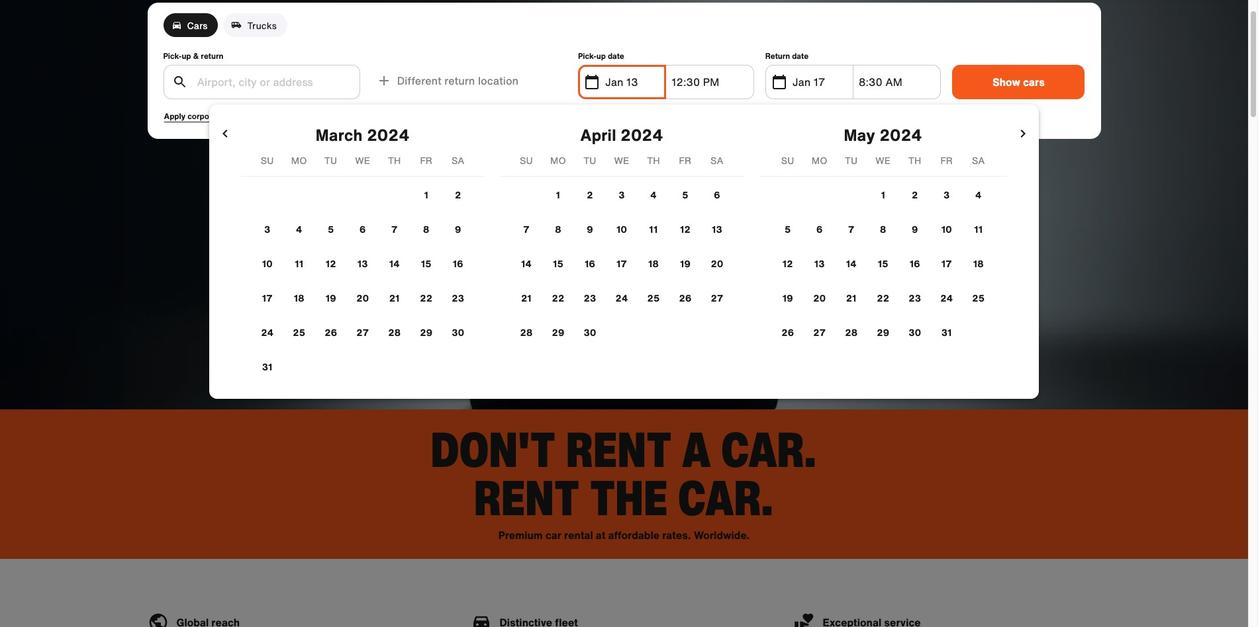 Task type: describe. For each thing, give the bounding box(es) containing it.
0 vertical spatial return
[[201, 50, 223, 62]]

fr for april 2024
[[679, 154, 692, 168]]

car.
[[679, 463, 774, 533]]

0 horizontal spatial 26
[[325, 326, 337, 340]]

2 horizontal spatial 11 button
[[963, 214, 995, 246]]

2 horizontal spatial 6 button
[[804, 214, 836, 246]]

we for april
[[614, 154, 629, 168]]

1 for may 2024
[[881, 188, 885, 202]]

23 for first 23 button from the left
[[452, 292, 464, 306]]

1 date from the left
[[608, 50, 624, 62]]

0 horizontal spatial 19 button
[[315, 283, 347, 314]]

1 horizontal spatial 24 button
[[606, 283, 638, 314]]

0 horizontal spatial 19
[[326, 292, 336, 306]]

2 22 from the left
[[552, 292, 564, 306]]

don't
[[431, 414, 556, 485]]

0 horizontal spatial 25 button
[[283, 317, 315, 349]]

2 23 button from the left
[[574, 283, 606, 314]]

31 for 31 button to the left
[[262, 360, 273, 374]]

worldwide.
[[694, 528, 750, 543]]

5 for the right 5 button
[[785, 223, 791, 237]]

pm
[[703, 74, 719, 90]]

1 15 button from the left
[[410, 248, 442, 280]]

2 21 button from the left
[[511, 283, 542, 314]]

2 horizontal spatial 17 button
[[931, 248, 963, 280]]

row containing 10
[[241, 248, 484, 280]]

1 horizontal spatial 26 button
[[669, 283, 701, 314]]

corporate
[[188, 111, 224, 122]]

apply corporate rate
[[164, 111, 241, 122]]

pick-up & return
[[163, 50, 223, 62]]

15 for 1st 15 button from the right
[[878, 257, 889, 271]]

rent
[[567, 414, 672, 485]]

0 horizontal spatial 10 button
[[251, 248, 283, 280]]

2 16 button from the left
[[574, 248, 606, 280]]

8:30
[[859, 74, 883, 90]]

2 horizontal spatial 19 button
[[772, 283, 804, 314]]

2 horizontal spatial 18
[[973, 257, 984, 271]]

3 28 button from the left
[[836, 317, 867, 349]]

2 horizontal spatial 27 button
[[804, 317, 836, 349]]

1 horizontal spatial 13 button
[[701, 214, 733, 246]]

premium
[[499, 528, 543, 543]]

1 horizontal spatial 27 button
[[701, 283, 733, 314]]

1 horizontal spatial 20 button
[[701, 248, 733, 280]]

0 horizontal spatial 3 button
[[251, 214, 283, 246]]

1 horizontal spatial 6 button
[[701, 179, 733, 211]]

trucks link
[[223, 13, 287, 37]]

show
[[993, 74, 1021, 90]]

16 for 1st 16 button from the left
[[453, 257, 463, 271]]

car
[[546, 528, 562, 543]]

1 21 button from the left
[[379, 283, 410, 314]]

at
[[596, 528, 606, 543]]

1 horizontal spatial 5 button
[[669, 179, 701, 211]]

row group for april
[[500, 179, 743, 349]]

3 for april 2024
[[619, 188, 625, 202]]

show cars button
[[953, 65, 1085, 99]]

tu for may
[[845, 154, 858, 168]]

cars
[[187, 18, 208, 32]]

1 22 button from the left
[[410, 283, 442, 314]]

sa for april 2024
[[711, 154, 724, 168]]

3 23 button from the left
[[899, 283, 931, 314]]

1 horizontal spatial 19
[[680, 257, 691, 271]]

3 8 from the left
[[880, 223, 886, 237]]

1 horizontal spatial 24
[[616, 292, 628, 306]]

2 horizontal spatial 10 button
[[931, 214, 963, 246]]

3 16 button from the left
[[899, 248, 931, 280]]

4 for april 2024
[[650, 188, 657, 202]]

apply
[[164, 111, 186, 122]]

rates.
[[662, 528, 691, 543]]

6 for the right the 6 button
[[817, 223, 823, 237]]

0 horizontal spatial 27 button
[[347, 317, 379, 349]]

1 horizontal spatial 11 button
[[638, 214, 669, 246]]

1 for march 2024
[[424, 188, 428, 202]]

rent the car.
[[474, 463, 774, 533]]

0 horizontal spatial 20 button
[[347, 283, 379, 314]]

0 horizontal spatial 17 button
[[251, 283, 283, 314]]

premium car rental at affordable rates. worldwide.
[[499, 528, 750, 543]]

0 horizontal spatial 18
[[294, 292, 304, 306]]

car.
[[722, 414, 817, 485]]

11 for leftmost 11 button
[[295, 257, 303, 271]]

1 9 button from the left
[[442, 214, 474, 246]]

3 9 button from the left
[[899, 214, 931, 246]]

row group for may
[[759, 179, 1007, 349]]

3 21 button from the left
[[836, 283, 867, 314]]

1 button for march 2024
[[410, 179, 442, 211]]

3 inside row
[[264, 223, 270, 237]]

premium car rental at affordable rates. worldwide. image
[[0, 0, 1248, 410]]

0 horizontal spatial 24
[[261, 326, 274, 340]]

2 7 from the left
[[523, 223, 530, 237]]

2 horizontal spatial 13 button
[[804, 248, 836, 280]]

row containing 24
[[241, 317, 484, 349]]

1 horizontal spatial 10 button
[[606, 214, 638, 246]]

su for april 2024
[[520, 154, 533, 168]]

0 horizontal spatial 12 button
[[315, 248, 347, 280]]

0 horizontal spatial 18 button
[[283, 283, 315, 314]]

1 30 button from the left
[[442, 317, 474, 349]]

2 28 from the left
[[520, 326, 533, 340]]

return
[[765, 50, 790, 62]]

10 for 10 button to the right
[[942, 223, 952, 237]]

15 for 1st 15 button from the left
[[421, 257, 432, 271]]

march 2024
[[316, 123, 410, 147]]

17 inside button
[[814, 74, 826, 90]]

1 8 button from the left
[[410, 214, 442, 246]]

0 horizontal spatial 4 button
[[283, 214, 315, 246]]

row containing 12
[[759, 248, 1007, 280]]

0 horizontal spatial 24 button
[[251, 317, 283, 349]]

pick-up date
[[578, 50, 624, 62]]

1 7 from the left
[[391, 223, 398, 237]]

25 for the left the 25 button
[[293, 326, 305, 340]]

0 horizontal spatial 26 button
[[315, 317, 347, 349]]

2 date from the left
[[792, 50, 809, 62]]

we for march
[[355, 154, 370, 168]]

row containing 26
[[759, 317, 1007, 349]]

20 for middle 20 button
[[711, 257, 723, 271]]

0 horizontal spatial 13 button
[[347, 248, 379, 280]]

affordable
[[608, 528, 660, 543]]

2 9 from the left
[[587, 223, 593, 237]]

2 button for april 2024
[[574, 179, 606, 211]]

21 for second 21 button
[[521, 292, 532, 306]]

2 for march 2024
[[455, 188, 461, 202]]

0 horizontal spatial 11 button
[[283, 248, 315, 280]]

2024 for april 2024
[[621, 123, 663, 147]]

5 for the middle 5 button
[[682, 188, 688, 202]]

2 horizontal spatial 19
[[783, 292, 793, 306]]

17 for 17 button to the left
[[262, 292, 273, 306]]

su for march 2024
[[261, 154, 274, 168]]

12 for left 12 button
[[326, 257, 336, 271]]

don't rent a car.
[[431, 414, 817, 485]]

2 14 from the left
[[521, 257, 532, 271]]

1 horizontal spatial 27
[[711, 292, 723, 306]]

location
[[478, 73, 519, 89]]

trucks
[[247, 18, 277, 32]]

tu for march
[[325, 154, 337, 168]]

1 horizontal spatial return
[[445, 73, 475, 89]]

up for date
[[597, 50, 606, 62]]

12:30 pm
[[672, 74, 719, 90]]

8:30 am button
[[853, 65, 941, 99]]

jan 13
[[605, 74, 638, 90]]

2 horizontal spatial 25 button
[[963, 283, 995, 314]]

2 28 button from the left
[[511, 317, 542, 349]]

row containing 14
[[500, 248, 743, 280]]

11 for middle 11 button
[[649, 223, 658, 237]]

2 for april 2024
[[587, 188, 593, 202]]

2 15 button from the left
[[542, 248, 574, 280]]

pick- for pick-up & return
[[163, 50, 182, 62]]

0 horizontal spatial 5 button
[[315, 214, 347, 246]]

row containing 5
[[759, 214, 1007, 246]]

th for april 2024
[[647, 154, 660, 168]]

2 9 button from the left
[[574, 214, 606, 246]]

may 2024
[[844, 123, 922, 147]]

the
[[591, 463, 668, 533]]

1 22 from the left
[[420, 292, 432, 306]]

17 for the right 17 button
[[942, 257, 952, 271]]

0 horizontal spatial 31 button
[[251, 352, 283, 383]]

1 horizontal spatial 12 button
[[669, 214, 701, 246]]

2 for may 2024
[[912, 188, 918, 202]]

1 horizontal spatial 25 button
[[638, 283, 669, 314]]

jan 13 button
[[578, 65, 666, 99]]

mo for april 2024
[[550, 154, 566, 168]]

3 button for may 2024
[[931, 179, 963, 211]]

3 8 button from the left
[[867, 214, 899, 246]]

2024 for may 2024
[[880, 123, 922, 147]]

2 horizontal spatial 12 button
[[772, 248, 804, 280]]

8:30 am
[[859, 74, 903, 90]]

3 30 button from the left
[[899, 317, 931, 349]]

different return location
[[397, 73, 519, 89]]

13 for middle 13 button
[[712, 223, 722, 237]]

&
[[193, 50, 199, 62]]

april 2024
[[580, 123, 663, 147]]

5 for 5 button to the left
[[328, 223, 334, 237]]

2 horizontal spatial 5 button
[[772, 214, 804, 246]]

2 horizontal spatial 24 button
[[931, 283, 963, 314]]

mo for may 2024
[[812, 154, 828, 168]]

20 for the rightmost 20 button
[[813, 292, 826, 306]]



Task type: locate. For each thing, give the bounding box(es) containing it.
29
[[420, 326, 432, 340], [552, 326, 564, 340], [877, 326, 889, 340]]

3 22 button from the left
[[867, 283, 899, 314]]

2
[[455, 188, 461, 202], [587, 188, 593, 202], [912, 188, 918, 202]]

1 row group from the left
[[241, 179, 484, 383]]

1 horizontal spatial 30
[[584, 326, 596, 340]]

4 button for april 2024
[[638, 179, 669, 211]]

13 button
[[701, 214, 733, 246], [347, 248, 379, 280], [804, 248, 836, 280]]

2 horizontal spatial 16 button
[[899, 248, 931, 280]]

10
[[617, 223, 627, 237], [942, 223, 952, 237], [262, 257, 273, 271]]

0 horizontal spatial 30 button
[[442, 317, 474, 349]]

show cars
[[993, 74, 1045, 90]]

2 horizontal spatial 20 button
[[804, 283, 836, 314]]

a
[[683, 414, 712, 485]]

2 22 button from the left
[[542, 283, 574, 314]]

0 horizontal spatial up
[[182, 50, 191, 62]]

2024 right april
[[621, 123, 663, 147]]

su
[[261, 154, 274, 168], [520, 154, 533, 168], [781, 154, 794, 168]]

14
[[389, 257, 400, 271], [521, 257, 532, 271], [846, 257, 857, 271]]

6 for left the 6 button
[[360, 223, 366, 237]]

1 21 from the left
[[389, 292, 400, 306]]

1
[[424, 188, 428, 202], [556, 188, 560, 202], [881, 188, 885, 202]]

31 inside row
[[942, 326, 952, 340]]

row group
[[241, 179, 484, 383], [500, 179, 743, 349], [759, 179, 1007, 349]]

6 for the middle the 6 button
[[714, 188, 720, 202]]

3 button for april 2024
[[606, 179, 638, 211]]

3 button
[[606, 179, 638, 211], [931, 179, 963, 211], [251, 214, 283, 246]]

3 29 from the left
[[877, 326, 889, 340]]

2 16 from the left
[[585, 257, 595, 271]]

0 horizontal spatial 7
[[391, 223, 398, 237]]

2 horizontal spatial 23
[[909, 292, 921, 306]]

13
[[627, 74, 638, 90], [712, 223, 722, 237], [357, 257, 368, 271], [814, 257, 825, 271]]

12 for the middle 12 button
[[680, 223, 691, 237]]

2 horizontal spatial 15 button
[[867, 248, 899, 280]]

28 button
[[379, 317, 410, 349], [511, 317, 542, 349], [836, 317, 867, 349]]

we
[[355, 154, 370, 168], [614, 154, 629, 168], [876, 154, 891, 168]]

return
[[201, 50, 223, 62], [445, 73, 475, 89]]

1 29 from the left
[[420, 326, 432, 340]]

2 horizontal spatial 14
[[846, 257, 857, 271]]

4 button for may 2024
[[963, 179, 995, 211]]

1 horizontal spatial sa
[[711, 154, 724, 168]]

1 16 from the left
[[453, 257, 463, 271]]

1 horizontal spatial 26
[[679, 292, 692, 306]]

3 9 from the left
[[912, 223, 918, 237]]

2 horizontal spatial 30
[[909, 326, 921, 340]]

2 29 from the left
[[552, 326, 564, 340]]

1 jan from the left
[[605, 74, 624, 90]]

pick-
[[163, 50, 182, 62], [578, 50, 597, 62]]

2 horizontal spatial 9 button
[[899, 214, 931, 246]]

27
[[711, 292, 723, 306], [357, 326, 369, 340], [813, 326, 826, 340]]

5
[[682, 188, 688, 202], [328, 223, 334, 237], [785, 223, 791, 237]]

12 for the right 12 button
[[783, 257, 793, 271]]

jan inside button
[[793, 74, 811, 90]]

row containing 21
[[500, 283, 743, 314]]

pick- for pick-up date
[[578, 50, 597, 62]]

13 for leftmost 13 button
[[357, 257, 368, 271]]

tu down april
[[584, 154, 596, 168]]

2 fr from the left
[[679, 154, 692, 168]]

0 horizontal spatial 31
[[262, 360, 273, 374]]

3 1 from the left
[[881, 188, 885, 202]]

fr for may 2024
[[941, 154, 953, 168]]

1 for april 2024
[[556, 188, 560, 202]]

pick- up jan 13 button
[[578, 50, 597, 62]]

1 14 from the left
[[389, 257, 400, 271]]

1 horizontal spatial 2024
[[621, 123, 663, 147]]

2 horizontal spatial 8 button
[[867, 214, 899, 246]]

1 16 button from the left
[[442, 248, 474, 280]]

31 for the rightmost 31 button
[[942, 326, 952, 340]]

26 button
[[669, 283, 701, 314], [315, 317, 347, 349], [772, 317, 804, 349]]

2 row group from the left
[[500, 179, 743, 349]]

3
[[619, 188, 625, 202], [944, 188, 950, 202], [264, 223, 270, 237]]

11 button
[[638, 214, 669, 246], [963, 214, 995, 246], [283, 248, 315, 280]]

0 horizontal spatial 2
[[455, 188, 461, 202]]

march
[[316, 123, 363, 147]]

12:30 pm button
[[666, 65, 754, 99]]

row containing 7
[[500, 214, 743, 246]]

2 horizontal spatial 22 button
[[867, 283, 899, 314]]

30 for 3rd 30 button from right
[[452, 326, 464, 340]]

30 button
[[442, 317, 474, 349], [574, 317, 606, 349], [899, 317, 931, 349]]

3 su from the left
[[781, 154, 794, 168]]

1 8 from the left
[[423, 223, 429, 237]]

1 we from the left
[[355, 154, 370, 168]]

2 jan from the left
[[793, 74, 811, 90]]

1 horizontal spatial 18
[[648, 257, 659, 271]]

2 up from the left
[[597, 50, 606, 62]]

1 button for may 2024
[[867, 179, 899, 211]]

10 button
[[606, 214, 638, 246], [931, 214, 963, 246], [251, 248, 283, 280]]

21 for 1st 21 button from right
[[846, 292, 857, 306]]

25 for right the 25 button
[[972, 292, 985, 306]]

0 horizontal spatial sa
[[452, 154, 465, 168]]

28
[[388, 326, 401, 340], [520, 326, 533, 340], [845, 326, 858, 340]]

2 horizontal spatial 8
[[880, 223, 886, 237]]

2 horizontal spatial 18 button
[[963, 248, 995, 280]]

16 for 3rd 16 button
[[910, 257, 920, 271]]

30 for 2nd 30 button from the right
[[584, 326, 596, 340]]

jan 17 button
[[765, 65, 854, 99]]

2 horizontal spatial 5
[[785, 223, 791, 237]]

1 button for april 2024
[[542, 179, 574, 211]]

up left &
[[182, 50, 191, 62]]

3 th from the left
[[909, 154, 922, 168]]

7 button
[[379, 214, 410, 246], [511, 214, 542, 246], [836, 214, 867, 246]]

2 button for march 2024
[[442, 179, 474, 211]]

8
[[423, 223, 429, 237], [555, 223, 561, 237], [880, 223, 886, 237]]

row group for march
[[241, 179, 484, 383]]

15
[[421, 257, 432, 271], [553, 257, 563, 271], [878, 257, 889, 271]]

rental
[[564, 528, 593, 543]]

row containing 19
[[759, 283, 1007, 314]]

3 2 from the left
[[912, 188, 918, 202]]

0 horizontal spatial date
[[608, 50, 624, 62]]

0 horizontal spatial 29
[[420, 326, 432, 340]]

2 1 from the left
[[556, 188, 560, 202]]

3 14 button from the left
[[836, 248, 867, 280]]

1 horizontal spatial 23 button
[[574, 283, 606, 314]]

1 horizontal spatial tu
[[584, 154, 596, 168]]

th for may 2024
[[909, 154, 922, 168]]

0 horizontal spatial 22
[[420, 292, 432, 306]]

1 horizontal spatial su
[[520, 154, 533, 168]]

rate
[[226, 111, 241, 122]]

25
[[647, 292, 660, 306], [972, 292, 985, 306], [293, 326, 305, 340]]

21 for 3rd 21 button from the right
[[389, 292, 400, 306]]

9 button
[[442, 214, 474, 246], [574, 214, 606, 246], [899, 214, 931, 246]]

22 button
[[410, 283, 442, 314], [542, 283, 574, 314], [867, 283, 899, 314]]

18
[[648, 257, 659, 271], [973, 257, 984, 271], [294, 292, 304, 306]]

2 horizontal spatial 21 button
[[836, 283, 867, 314]]

rent
[[474, 463, 580, 533]]

different
[[397, 73, 442, 89]]

3 30 from the left
[[909, 326, 921, 340]]

1 23 from the left
[[452, 292, 464, 306]]

date
[[608, 50, 624, 62], [792, 50, 809, 62]]

2 button
[[442, 179, 474, 211], [574, 179, 606, 211], [899, 179, 931, 211]]

2 21 from the left
[[521, 292, 532, 306]]

1 9 from the left
[[455, 223, 461, 237]]

jan for jan 13
[[605, 74, 624, 90]]

return right &
[[201, 50, 223, 62]]

1 horizontal spatial 20
[[711, 257, 723, 271]]

6 button
[[701, 179, 733, 211], [347, 214, 379, 246], [804, 214, 836, 246]]

29 button
[[410, 317, 442, 349], [542, 317, 574, 349], [867, 317, 899, 349]]

0 horizontal spatial return
[[201, 50, 223, 62]]

4
[[650, 188, 657, 202], [976, 188, 982, 202], [296, 223, 302, 237]]

2 23 from the left
[[584, 292, 596, 306]]

jan down return date at the top right
[[793, 74, 811, 90]]

2 horizontal spatial row group
[[759, 179, 1007, 349]]

0 horizontal spatial 23 button
[[442, 283, 474, 314]]

9
[[455, 223, 461, 237], [587, 223, 593, 237], [912, 223, 918, 237]]

2 horizontal spatial 27
[[813, 326, 826, 340]]

1 2 from the left
[[455, 188, 461, 202]]

0 horizontal spatial 15 button
[[410, 248, 442, 280]]

0 horizontal spatial 9 button
[[442, 214, 474, 246]]

2 1 button from the left
[[542, 179, 574, 211]]

2 horizontal spatial 26
[[782, 326, 794, 340]]

3 28 from the left
[[845, 326, 858, 340]]

4 inside row
[[296, 223, 302, 237]]

11 for the right 11 button
[[974, 223, 983, 237]]

1 horizontal spatial 15 button
[[542, 248, 574, 280]]

jan
[[605, 74, 624, 90], [793, 74, 811, 90]]

7
[[391, 223, 398, 237], [523, 223, 530, 237], [848, 223, 855, 237]]

2 horizontal spatial tu
[[845, 154, 858, 168]]

up up the jan 13
[[597, 50, 606, 62]]

we for may
[[876, 154, 891, 168]]

jan 17
[[793, 74, 826, 90]]

22
[[420, 292, 432, 306], [552, 292, 564, 306], [877, 292, 889, 306]]

2 8 button from the left
[[542, 214, 574, 246]]

2 14 button from the left
[[511, 248, 542, 280]]

row containing 28
[[500, 317, 743, 349]]

1 horizontal spatial 8 button
[[542, 214, 574, 246]]

2 horizontal spatial 3
[[944, 188, 950, 202]]

2 2 from the left
[[587, 188, 593, 202]]

2 horizontal spatial 1 button
[[867, 179, 899, 211]]

we down april 2024
[[614, 154, 629, 168]]

date up the jan 13
[[608, 50, 624, 62]]

2 horizontal spatial 3 button
[[931, 179, 963, 211]]

3 7 from the left
[[848, 223, 855, 237]]

1 horizontal spatial 16
[[585, 257, 595, 271]]

1 horizontal spatial fr
[[679, 154, 692, 168]]

1 horizontal spatial 22
[[552, 292, 564, 306]]

10 for the left 10 button
[[262, 257, 273, 271]]

jan down "pick-up date"
[[605, 74, 624, 90]]

16 for 2nd 16 button from right
[[585, 257, 595, 271]]

1 horizontal spatial 2
[[587, 188, 593, 202]]

return left 'location' on the top left of page
[[445, 73, 475, 89]]

25 for the 25 button to the middle
[[647, 292, 660, 306]]

2 30 button from the left
[[574, 317, 606, 349]]

tu down march
[[325, 154, 337, 168]]

1 28 from the left
[[388, 326, 401, 340]]

0 vertical spatial 31
[[942, 326, 952, 340]]

20 button
[[701, 248, 733, 280], [347, 283, 379, 314], [804, 283, 836, 314]]

jan inside button
[[605, 74, 624, 90]]

2 15 from the left
[[553, 257, 563, 271]]

2 2024 from the left
[[621, 123, 663, 147]]

21
[[389, 292, 400, 306], [521, 292, 532, 306], [846, 292, 857, 306]]

3 15 from the left
[[878, 257, 889, 271]]

we down 'may 2024'
[[876, 154, 891, 168]]

3 16 from the left
[[910, 257, 920, 271]]

13 for rightmost 13 button
[[814, 257, 825, 271]]

3 2024 from the left
[[880, 123, 922, 147]]

1 horizontal spatial 30 button
[[574, 317, 606, 349]]

2 th from the left
[[647, 154, 660, 168]]

23 for 2nd 23 button from right
[[584, 292, 596, 306]]

26
[[679, 292, 692, 306], [325, 326, 337, 340], [782, 326, 794, 340]]

2024 right may on the top right of the page
[[880, 123, 922, 147]]

1 1 from the left
[[424, 188, 428, 202]]

up for &
[[182, 50, 191, 62]]

2 horizontal spatial 4
[[976, 188, 982, 202]]

1 button
[[410, 179, 442, 211], [542, 179, 574, 211], [867, 179, 899, 211]]

3 tu from the left
[[845, 154, 858, 168]]

0 horizontal spatial 25
[[293, 326, 305, 340]]

3 fr from the left
[[941, 154, 953, 168]]

1 horizontal spatial 18 button
[[638, 248, 669, 280]]

3 15 button from the left
[[867, 248, 899, 280]]

0 horizontal spatial row group
[[241, 179, 484, 383]]

2 we from the left
[[614, 154, 629, 168]]

0 horizontal spatial mo
[[291, 154, 307, 168]]

cars
[[1023, 74, 1045, 90]]

row containing 17
[[241, 283, 484, 314]]

1 horizontal spatial 9
[[587, 223, 593, 237]]

sa for may 2024
[[972, 154, 985, 168]]

1 up from the left
[[182, 50, 191, 62]]

3 7 button from the left
[[836, 214, 867, 246]]

Pick-up & return text field
[[196, 66, 351, 99]]

fr
[[420, 154, 432, 168], [679, 154, 692, 168], [941, 154, 953, 168]]

3 29 button from the left
[[867, 317, 899, 349]]

2 tu from the left
[[584, 154, 596, 168]]

1 pick- from the left
[[163, 50, 182, 62]]

2 2 button from the left
[[574, 179, 606, 211]]

1 28 button from the left
[[379, 317, 410, 349]]

up
[[182, 50, 191, 62], [597, 50, 606, 62]]

30 for third 30 button from left
[[909, 326, 921, 340]]

3 for may 2024
[[944, 188, 950, 202]]

th
[[388, 154, 401, 168], [647, 154, 660, 168], [909, 154, 922, 168]]

10 for 10 button to the middle
[[617, 223, 627, 237]]

3 22 from the left
[[877, 292, 889, 306]]

apply corporate rate button
[[163, 105, 241, 128]]

1 29 button from the left
[[410, 317, 442, 349]]

0 horizontal spatial 29 button
[[410, 317, 442, 349]]

1 23 button from the left
[[442, 283, 474, 314]]

17
[[814, 74, 826, 90], [617, 257, 627, 271], [942, 257, 952, 271], [262, 292, 273, 306]]

su for may 2024
[[781, 154, 794, 168]]

1 horizontal spatial 31 button
[[931, 317, 963, 349]]

13 inside jan 13 button
[[627, 74, 638, 90]]

16
[[453, 257, 463, 271], [585, 257, 595, 271], [910, 257, 920, 271]]

0 horizontal spatial 1
[[424, 188, 428, 202]]

21 button
[[379, 283, 410, 314], [511, 283, 542, 314], [836, 283, 867, 314]]

1 1 button from the left
[[410, 179, 442, 211]]

th down march 2024
[[388, 154, 401, 168]]

0 horizontal spatial fr
[[420, 154, 432, 168]]

1 7 button from the left
[[379, 214, 410, 246]]

17 button
[[606, 248, 638, 280], [931, 248, 963, 280], [251, 283, 283, 314]]

th for march 2024
[[388, 154, 401, 168]]

23 button
[[442, 283, 474, 314], [574, 283, 606, 314], [899, 283, 931, 314]]

1 tu from the left
[[325, 154, 337, 168]]

row
[[241, 179, 484, 211], [500, 179, 743, 211], [759, 179, 1007, 211], [241, 214, 484, 246], [500, 214, 743, 246], [759, 214, 1007, 246], [241, 248, 484, 280], [500, 248, 743, 280], [759, 248, 1007, 280], [241, 283, 484, 314], [500, 283, 743, 314], [759, 283, 1007, 314], [241, 317, 484, 349], [500, 317, 743, 349], [759, 317, 1007, 349]]

april
[[580, 123, 616, 147]]

0 horizontal spatial 10
[[262, 257, 273, 271]]

2 button for may 2024
[[899, 179, 931, 211]]

sa for march 2024
[[452, 154, 465, 168]]

0 horizontal spatial 21 button
[[379, 283, 410, 314]]

30
[[452, 326, 464, 340], [584, 326, 596, 340], [909, 326, 921, 340]]

row containing 3
[[241, 214, 484, 246]]

0 horizontal spatial 22 button
[[410, 283, 442, 314]]

1 horizontal spatial 15
[[553, 257, 563, 271]]

15 button
[[410, 248, 442, 280], [542, 248, 574, 280], [867, 248, 899, 280]]

31 button
[[931, 317, 963, 349], [251, 352, 283, 383]]

19 button
[[669, 248, 701, 280], [315, 283, 347, 314], [772, 283, 804, 314]]

3 2 button from the left
[[899, 179, 931, 211]]

15 for 2nd 15 button from left
[[553, 257, 563, 271]]

20
[[711, 257, 723, 271], [357, 292, 369, 306], [813, 292, 826, 306]]

2 horizontal spatial 29
[[877, 326, 889, 340]]

2 29 button from the left
[[542, 317, 574, 349]]

2024 for march 2024
[[367, 123, 410, 147]]

8 button
[[410, 214, 442, 246], [542, 214, 574, 246], [867, 214, 899, 246]]

1 horizontal spatial th
[[647, 154, 660, 168]]

17 for middle 17 button
[[617, 257, 627, 271]]

2 pick- from the left
[[578, 50, 597, 62]]

0 horizontal spatial 6 button
[[347, 214, 379, 246]]

pick- left &
[[163, 50, 182, 62]]

12
[[680, 223, 691, 237], [326, 257, 336, 271], [783, 257, 793, 271]]

2 horizontal spatial 26 button
[[772, 317, 804, 349]]

1 vertical spatial 31 button
[[251, 352, 283, 383]]

tu down may on the top right of the page
[[845, 154, 858, 168]]

2024 right march
[[367, 123, 410, 147]]

1 horizontal spatial 19 button
[[669, 248, 701, 280]]

3 mo from the left
[[812, 154, 828, 168]]

2 horizontal spatial 2 button
[[899, 179, 931, 211]]

mo for march 2024
[[291, 154, 307, 168]]

1 30 from the left
[[452, 326, 464, 340]]

19
[[680, 257, 691, 271], [326, 292, 336, 306], [783, 292, 793, 306]]

4 for may 2024
[[976, 188, 982, 202]]

jan for jan 17
[[793, 74, 811, 90]]

2 horizontal spatial 24
[[941, 292, 953, 306]]

3 1 button from the left
[[867, 179, 899, 211]]

1 2 button from the left
[[442, 179, 474, 211]]

3 we from the left
[[876, 154, 891, 168]]

16 button
[[442, 248, 474, 280], [574, 248, 606, 280], [899, 248, 931, 280]]

3 14 from the left
[[846, 257, 857, 271]]

2 8 from the left
[[555, 223, 561, 237]]

27 button
[[701, 283, 733, 314], [347, 317, 379, 349], [804, 317, 836, 349]]

20 for 20 button to the left
[[357, 292, 369, 306]]

we down march 2024
[[355, 154, 370, 168]]

1 horizontal spatial 6
[[714, 188, 720, 202]]

0 horizontal spatial 11
[[295, 257, 303, 271]]

5 button
[[669, 179, 701, 211], [315, 214, 347, 246], [772, 214, 804, 246]]

12:30
[[672, 74, 700, 90]]

1 horizontal spatial 29
[[552, 326, 564, 340]]

date right the return
[[792, 50, 809, 62]]

2 horizontal spatial sa
[[972, 154, 985, 168]]

2 7 button from the left
[[511, 214, 542, 246]]

23 for 1st 23 button from the right
[[909, 292, 921, 306]]

am
[[886, 74, 903, 90]]

fr for march 2024
[[420, 154, 432, 168]]

0 horizontal spatial 30
[[452, 326, 464, 340]]

0 horizontal spatial 3
[[264, 223, 270, 237]]

0 horizontal spatial 27
[[357, 326, 369, 340]]

1 horizontal spatial 17 button
[[606, 248, 638, 280]]

2 horizontal spatial 7
[[848, 223, 855, 237]]

2 horizontal spatial 1
[[881, 188, 885, 202]]

12 button
[[669, 214, 701, 246], [315, 248, 347, 280], [772, 248, 804, 280]]

2 horizontal spatial 14 button
[[836, 248, 867, 280]]

may
[[844, 123, 875, 147]]

3 23 from the left
[[909, 292, 921, 306]]

1 15 from the left
[[421, 257, 432, 271]]

tu for april
[[584, 154, 596, 168]]

2 horizontal spatial we
[[876, 154, 891, 168]]

2 horizontal spatial 16
[[910, 257, 920, 271]]

th down april 2024
[[647, 154, 660, 168]]

1 horizontal spatial 7
[[523, 223, 530, 237]]

th down 'may 2024'
[[909, 154, 922, 168]]

1 14 button from the left
[[379, 248, 410, 280]]

0 horizontal spatial tu
[[325, 154, 337, 168]]

6
[[714, 188, 720, 202], [360, 223, 366, 237], [817, 223, 823, 237]]

return date
[[765, 50, 809, 62]]



Task type: vqa. For each thing, say whether or not it's contained in the screenshot.


